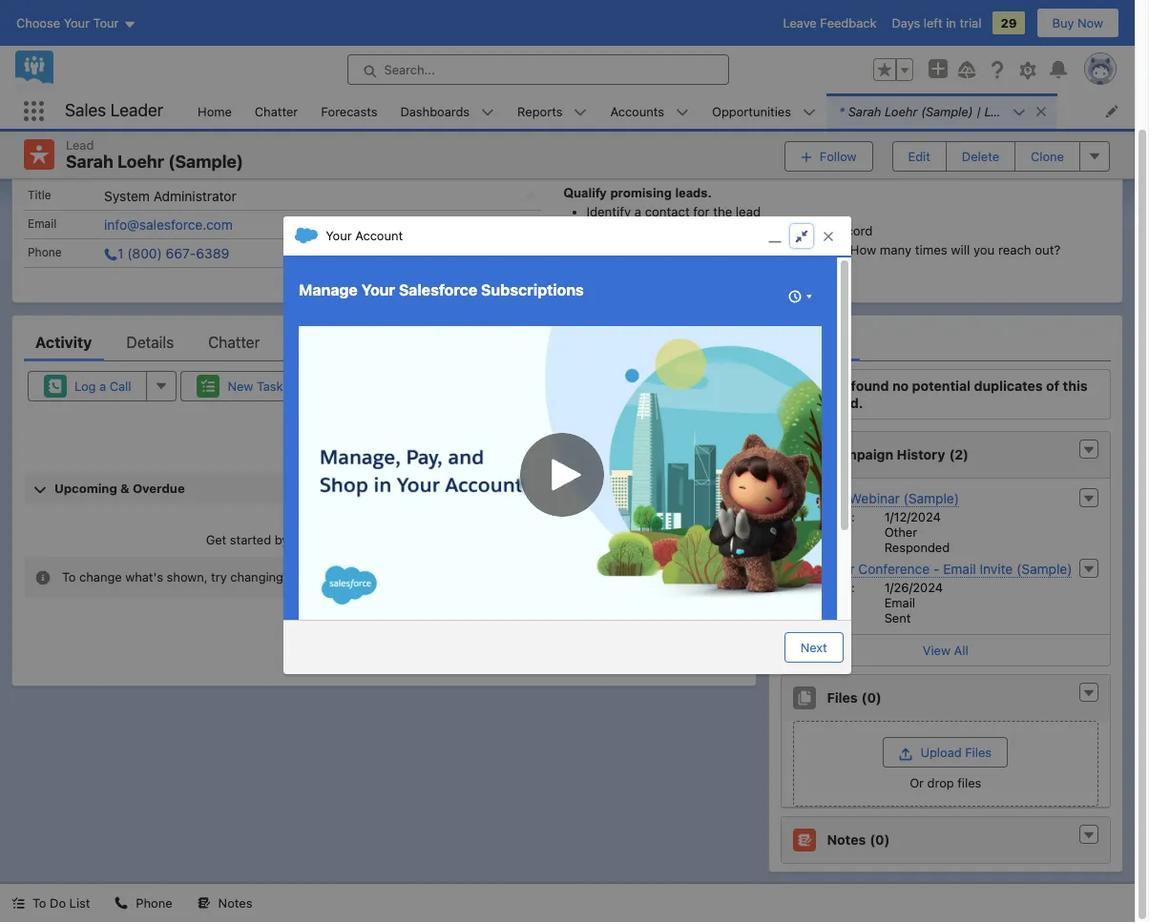 Task type: vqa. For each thing, say whether or not it's contained in the screenshot.
bottom your
yes



Task type: locate. For each thing, give the bounding box(es) containing it.
notes for notes
[[218, 896, 252, 911]]

guidance for success
[[564, 151, 706, 167]]

email inside 'button'
[[537, 379, 568, 394]]

activity
[[35, 334, 92, 351]]

chatter up new task button at the left of the page
[[208, 334, 260, 351]]

leave
[[783, 15, 817, 31]]

1 horizontal spatial sarah
[[848, 104, 881, 119]]

accounts list item
[[599, 94, 701, 129]]

(for
[[766, 243, 790, 258]]

call
[[109, 379, 131, 394]]

view all link down the email
[[696, 438, 744, 469]]

(sample) up mark
[[921, 104, 973, 119]]

upload
[[921, 746, 962, 761]]

qualify
[[564, 186, 607, 201]]

the up information at the right top of the page
[[713, 204, 732, 220]]

many
[[880, 243, 912, 258]]

30
[[507, 411, 522, 427]]

status
[[1041, 122, 1078, 137]]

success
[[651, 151, 706, 167]]

files up files
[[965, 746, 992, 761]]

pitch?)
[[661, 262, 702, 277]]

days left in trial
[[892, 15, 982, 31]]

0 horizontal spatial lead
[[736, 204, 761, 220]]

to left change
[[62, 570, 76, 585]]

mark as current status
[[945, 122, 1078, 137]]

sarah right *
[[848, 104, 881, 119]]

a right log
[[99, 379, 106, 394]]

1 vertical spatial notes
[[218, 896, 252, 911]]

1 vertical spatial (0)
[[870, 833, 890, 849]]

refresh • expand all • view all
[[563, 446, 743, 461]]

2 status: from the top
[[793, 611, 833, 626]]

text default image inside related tab panel
[[1082, 830, 1096, 843]]

0 horizontal spatial files
[[827, 690, 858, 707]]

2 start from the top
[[793, 580, 821, 596]]

start date: down the customer at the right of the page
[[793, 580, 855, 596]]

1 horizontal spatial notes
[[827, 833, 866, 849]]

(sample) up 1/12/2024
[[903, 491, 959, 507]]

lead down sales
[[66, 137, 94, 153]]

0 horizontal spatial your
[[287, 570, 312, 585]]

clone
[[1031, 149, 1064, 164]]

2 start date: from the top
[[793, 580, 855, 596]]

reach
[[998, 243, 1031, 258]]

0 horizontal spatial your
[[326, 229, 352, 244]]

date: down widgets
[[824, 510, 855, 525]]

1
[[117, 245, 124, 262]]

for up the pitch?)
[[661, 243, 677, 258]]

we found no potential duplicates of this lead.
[[827, 378, 1088, 411]]

1 vertical spatial start date:
[[793, 580, 855, 596]]

phone down title
[[28, 245, 62, 260]]

get
[[206, 532, 226, 547]]

1 vertical spatial phone
[[136, 896, 172, 911]]

1 horizontal spatial view
[[923, 643, 951, 659]]

0 vertical spatial sarah
[[848, 104, 881, 119]]

to
[[62, 570, 76, 585], [32, 896, 46, 911]]

(sample) inside lead sarah loehr (sample)
[[168, 152, 243, 172]]

sarah for sarah loehr (sample)
[[66, 152, 113, 172]]

(0) for notes (0)
[[870, 833, 890, 849]]

view all link inside related tab panel
[[781, 635, 1110, 666]]

1 vertical spatial your
[[361, 281, 395, 299]]

system administrator
[[104, 188, 236, 204]]

list item
[[827, 94, 1057, 129]]

1 vertical spatial view all link
[[781, 635, 1110, 666]]

contact up "plan"
[[649, 223, 694, 239]]

0 vertical spatial start date:
[[793, 510, 855, 525]]

chatter link right home at the left top of page
[[243, 94, 309, 129]]

1 vertical spatial loehr
[[117, 152, 164, 172]]

to inside status
[[62, 570, 76, 585]]

status: up next button
[[793, 611, 833, 626]]

• right activities
[[638, 411, 644, 427]]

your
[[680, 243, 707, 258], [631, 262, 657, 277], [287, 570, 312, 585]]

(2)
[[949, 447, 969, 463]]

chatter link up new task button at the left of the page
[[208, 324, 260, 362]]

forecasts link
[[309, 94, 389, 129]]

contact down leads. on the right of the page
[[645, 204, 690, 220]]

campaign history (2)
[[827, 447, 969, 463]]

notes inside notes "button"
[[218, 896, 252, 911]]

list
[[647, 411, 668, 427], [69, 896, 90, 911]]

your up the pitch?)
[[680, 243, 707, 258]]

reports list item
[[506, 94, 599, 129]]

start for customer conference - email invite (sample)
[[793, 580, 821, 596]]

0 horizontal spatial the
[[713, 204, 732, 220]]

1 vertical spatial your
[[631, 262, 657, 277]]

type: down the customer at the right of the page
[[793, 596, 824, 611]]

lead image
[[24, 139, 54, 170]]

start down the customer at the right of the page
[[793, 580, 821, 596]]

0 horizontal spatial for
[[629, 151, 648, 167]]

text default image inside notes "button"
[[197, 897, 211, 911]]

to left 'do'
[[32, 896, 46, 911]]

outreach
[[710, 243, 762, 258]]

sarah inside list item
[[848, 104, 881, 119]]

for down leads. on the right of the page
[[693, 204, 710, 220]]

scheduling
[[396, 532, 459, 547]]

type: down widgets
[[793, 525, 824, 540]]

chatter right home link
[[255, 104, 298, 119]]

your left 'account'
[[326, 229, 352, 244]]

make
[[587, 243, 618, 258]]

1 horizontal spatial phone
[[136, 896, 172, 911]]

2 horizontal spatial for
[[693, 204, 710, 220]]

date: down the customer at the right of the page
[[824, 580, 855, 596]]

0 horizontal spatial to
[[32, 896, 46, 911]]

feedback
[[820, 15, 877, 31]]

2 date: from the top
[[824, 580, 855, 596]]

dashboards list item
[[389, 94, 506, 129]]

lead inside list item
[[984, 104, 1012, 119]]

1 horizontal spatial list
[[647, 411, 668, 427]]

email
[[28, 217, 57, 231], [537, 379, 568, 394], [943, 561, 976, 578], [884, 596, 915, 611]]

0 vertical spatial notes
[[827, 833, 866, 849]]

lead
[[736, 204, 761, 220], [806, 223, 831, 239]]

text default image inside your account link
[[295, 225, 318, 248]]

lead up "example,"
[[806, 223, 831, 239]]

1 horizontal spatial view all link
[[781, 635, 1110, 666]]

loehr up the system
[[117, 152, 164, 172]]

start
[[793, 510, 821, 525], [793, 580, 821, 596]]

lead inside lead sarah loehr (sample)
[[66, 137, 94, 153]]

lead right |
[[984, 104, 1012, 119]]

to do list
[[32, 896, 90, 911]]

0 horizontal spatial lead
[[66, 137, 94, 153]]

1 type: from the top
[[793, 525, 824, 540]]

0 vertical spatial to
[[62, 570, 76, 585]]

phone left notes "button"
[[136, 896, 172, 911]]

sending
[[292, 532, 338, 547]]

view down the email
[[697, 446, 725, 461]]

your left filters.
[[287, 570, 312, 585]]

1 horizontal spatial lead
[[984, 104, 1012, 119]]

0 vertical spatial date:
[[824, 510, 855, 525]]

(sample) up the administrator
[[168, 152, 243, 172]]

list inside button
[[69, 896, 90, 911]]

0 horizontal spatial sarah
[[66, 152, 113, 172]]

0 vertical spatial start
[[793, 510, 821, 525]]

1 status: from the top
[[793, 540, 833, 556]]

show all activities
[[331, 620, 437, 635]]

files down next
[[827, 690, 858, 707]]

1 vertical spatial date:
[[824, 580, 855, 596]]

as
[[977, 122, 991, 137]]

email,
[[359, 532, 393, 547]]

(0) for files (0)
[[862, 690, 882, 707]]

a left "plan"
[[622, 243, 629, 258]]

• down the email
[[687, 446, 693, 461]]

buy now button
[[1036, 8, 1120, 38]]

0 horizontal spatial view all link
[[696, 438, 744, 469]]

filters: last 30 days • all activities • list email
[[436, 411, 702, 427]]

loehr up the edit button
[[885, 104, 918, 119]]

your down "plan"
[[631, 262, 657, 277]]

times
[[915, 243, 947, 258]]

0 vertical spatial chatter
[[255, 104, 298, 119]]

tab list
[[24, 324, 744, 362]]

to inside button
[[32, 896, 46, 911]]

phone button
[[103, 885, 184, 923]]

for up promising
[[629, 151, 648, 167]]

a down promising
[[634, 204, 641, 220]]

your
[[326, 229, 352, 244], [361, 281, 395, 299]]

0 horizontal spatial notes
[[218, 896, 252, 911]]

0 vertical spatial chatter link
[[243, 94, 309, 129]]

delete button
[[946, 141, 1016, 172]]

0 horizontal spatial loehr
[[117, 152, 164, 172]]

1 horizontal spatial loehr
[[885, 104, 918, 119]]

0 vertical spatial contact
[[645, 204, 690, 220]]

1 vertical spatial files
[[965, 746, 992, 761]]

loehr inside list item
[[885, 104, 918, 119]]

1 vertical spatial type:
[[793, 596, 824, 611]]

notes for notes (0)
[[827, 833, 866, 849]]

last
[[479, 411, 503, 427]]

sarah up the system
[[66, 152, 113, 172]]

text default image inside 'to change what's shown, try changing your filters.' status
[[35, 570, 51, 586]]

text default image inside phone button
[[115, 897, 128, 911]]

loehr for sarah loehr (sample) | lead
[[885, 104, 918, 119]]

667-
[[166, 245, 196, 262]]

identify
[[587, 204, 631, 220]]

left
[[924, 15, 943, 31]]

loehr inside lead sarah loehr (sample)
[[117, 152, 164, 172]]

1 vertical spatial list
[[69, 896, 90, 911]]

widgets webinar (sample)
[[795, 491, 959, 507]]

list containing home
[[186, 94, 1135, 129]]

0 vertical spatial for
[[629, 151, 648, 167]]

text default image
[[295, 225, 318, 248], [1082, 830, 1096, 843], [115, 897, 128, 911], [197, 897, 211, 911]]

the right to
[[783, 223, 802, 239]]

0 vertical spatial type:
[[793, 525, 824, 540]]

reports
[[517, 104, 563, 119]]

1 vertical spatial contact
[[649, 223, 694, 239]]

tab list containing activity
[[24, 324, 744, 362]]

view all link down sent
[[781, 635, 1110, 666]]

1 vertical spatial the
[[783, 223, 802, 239]]

1 date: from the top
[[824, 510, 855, 525]]

29
[[1001, 15, 1017, 31]]

notes
[[827, 833, 866, 849], [218, 896, 252, 911]]

text default image
[[1035, 105, 1048, 118], [1082, 444, 1096, 458], [35, 570, 51, 586], [1082, 688, 1096, 701], [11, 897, 25, 911]]

all
[[565, 411, 580, 427], [668, 446, 683, 461], [729, 446, 743, 461], [366, 620, 381, 635], [954, 643, 968, 659]]

search... button
[[347, 54, 729, 85]]

1 vertical spatial lead
[[806, 223, 831, 239]]

1 vertical spatial to
[[32, 896, 46, 911]]

0 horizontal spatial list
[[69, 896, 90, 911]]

chatter inside chatter link
[[255, 104, 298, 119]]

no
[[892, 378, 909, 394]]

lead up information at the right top of the page
[[736, 204, 761, 220]]

view all
[[923, 643, 968, 659]]

0 vertical spatial phone
[[28, 245, 62, 260]]

text default image inside to do list button
[[11, 897, 25, 911]]

drop
[[927, 776, 954, 791]]

list left the email
[[647, 411, 668, 427]]

2 vertical spatial your
[[287, 570, 312, 585]]

days
[[526, 411, 553, 427]]

1 horizontal spatial the
[[783, 223, 802, 239]]

fields
[[51, 151, 91, 167]]

webinar
[[849, 491, 900, 507]]

list
[[186, 94, 1135, 129]]

home
[[198, 104, 232, 119]]

buy
[[1052, 15, 1074, 31]]

an
[[341, 532, 355, 547]]

qualify promising leads. identify a contact for the lead save their contact information to the lead record make a plan for your outreach (for example, how many times will you reach out? what's your pitch?)
[[564, 186, 1061, 277]]

status: up the customer at the right of the page
[[793, 540, 833, 556]]

your right manage
[[361, 281, 395, 299]]

list right 'do'
[[69, 896, 90, 911]]

2 type: from the top
[[793, 596, 824, 611]]

all inside related tab panel
[[954, 643, 968, 659]]

next
[[800, 640, 827, 655]]

0 vertical spatial (0)
[[862, 690, 882, 707]]

customer
[[795, 561, 855, 578]]

start date: down widgets
[[793, 510, 855, 525]]

status:
[[793, 540, 833, 556], [793, 611, 833, 626]]

expand all button
[[621, 438, 684, 469]]

activity link
[[35, 324, 92, 362]]

1 start from the top
[[793, 510, 821, 525]]

0 vertical spatial your
[[326, 229, 352, 244]]

1 horizontal spatial your
[[361, 281, 395, 299]]

current
[[994, 122, 1038, 137]]

2 horizontal spatial your
[[680, 243, 707, 258]]

1 horizontal spatial to
[[62, 570, 76, 585]]

0 vertical spatial status:
[[793, 540, 833, 556]]

1 vertical spatial view
[[923, 643, 951, 659]]

view down 1/26/2024
[[923, 643, 951, 659]]

1 vertical spatial status:
[[793, 611, 833, 626]]

0 vertical spatial lead
[[736, 204, 761, 220]]

follow
[[820, 149, 857, 164]]

1 vertical spatial start
[[793, 580, 821, 596]]

1 start date: from the top
[[793, 510, 855, 525]]

email up days
[[537, 379, 568, 394]]

start down widgets
[[793, 510, 821, 525]]

loehr for sarah loehr (sample)
[[117, 152, 164, 172]]

accounts
[[610, 104, 664, 119]]

notes inside related tab panel
[[827, 833, 866, 849]]

date: for widgets
[[824, 510, 855, 525]]

0 vertical spatial your
[[680, 243, 707, 258]]

2 vertical spatial for
[[661, 243, 677, 258]]

opportunities
[[712, 104, 791, 119]]

sarah inside lead sarah loehr (sample)
[[66, 152, 113, 172]]

0 vertical spatial lead
[[984, 104, 1012, 119]]

example,
[[794, 243, 847, 258]]

text default image for phone
[[115, 897, 128, 911]]

group
[[873, 58, 913, 81]]

• right days
[[556, 411, 562, 427]]

0 vertical spatial loehr
[[885, 104, 918, 119]]

0 vertical spatial the
[[713, 204, 732, 220]]

start date: for customer
[[793, 580, 855, 596]]

1 vertical spatial sarah
[[66, 152, 113, 172]]

1 vertical spatial lead
[[66, 137, 94, 153]]

0 horizontal spatial view
[[697, 446, 725, 461]]

task
[[257, 379, 283, 394]]



Task type: describe. For each thing, give the bounding box(es) containing it.
your account status
[[284, 217, 851, 675]]

start for widgets webinar (sample)
[[793, 510, 821, 525]]

you
[[973, 243, 995, 258]]

phone inside button
[[136, 896, 172, 911]]

1 horizontal spatial for
[[661, 243, 677, 258]]

to do list button
[[0, 885, 102, 923]]

clone button
[[1015, 141, 1080, 172]]

notes button
[[186, 885, 264, 923]]

your account link
[[284, 217, 851, 257]]

delete
[[962, 149, 999, 164]]

1/12/2024
[[884, 510, 941, 525]]

opportunities list item
[[701, 94, 827, 129]]

email down title
[[28, 217, 57, 231]]

1 vertical spatial chatter link
[[208, 324, 260, 362]]

upload files
[[921, 746, 992, 761]]

type: for customer conference - email invite (sample)
[[793, 596, 824, 611]]

related tab panel
[[780, 362, 1111, 865]]

home link
[[186, 94, 243, 129]]

0 vertical spatial view all link
[[696, 438, 744, 469]]

your inside status
[[287, 570, 312, 585]]

account
[[355, 229, 403, 244]]

we
[[827, 378, 848, 394]]

invite
[[980, 561, 1013, 578]]

log
[[74, 379, 96, 394]]

list item containing *
[[827, 94, 1057, 129]]

0 vertical spatial list
[[647, 411, 668, 427]]

lead sarah loehr (sample)
[[66, 137, 243, 172]]

-
[[933, 561, 940, 578]]

what's
[[587, 262, 628, 277]]

new task button
[[181, 371, 299, 402]]

guidance
[[564, 151, 626, 167]]

reports link
[[506, 94, 574, 129]]

1 vertical spatial chatter
[[208, 334, 260, 351]]

1 horizontal spatial files
[[965, 746, 992, 761]]

filters:
[[436, 411, 475, 427]]

manage
[[299, 281, 358, 299]]

title
[[28, 188, 51, 203]]

information
[[697, 223, 764, 239]]

view inside related tab panel
[[923, 643, 951, 659]]

changing
[[230, 570, 283, 585]]

1 horizontal spatial your
[[631, 262, 657, 277]]

files
[[958, 776, 981, 791]]

record
[[834, 223, 873, 239]]

administrator
[[153, 188, 236, 204]]

new
[[228, 379, 253, 394]]

start date: for widgets
[[793, 510, 855, 525]]

a inside the log a call button
[[99, 379, 106, 394]]

(sample) right invite
[[1017, 561, 1072, 578]]

sarah for sarah loehr (sample) | lead
[[848, 104, 881, 119]]

text default image for your account
[[295, 225, 318, 248]]

campaign
[[827, 447, 894, 463]]

subscriptions
[[481, 281, 584, 299]]

a left task,
[[463, 532, 469, 547]]

&
[[120, 481, 129, 496]]

manage your salesforce subscriptions
[[299, 281, 584, 299]]

files (0)
[[827, 690, 882, 707]]

try
[[211, 570, 227, 585]]

0 vertical spatial files
[[827, 690, 858, 707]]

buy now
[[1052, 15, 1103, 31]]

edit
[[908, 149, 930, 164]]

email down conference
[[884, 596, 915, 611]]

mark as current status button
[[912, 114, 1111, 145]]

all inside button
[[366, 620, 381, 635]]

(800)
[[127, 245, 162, 262]]

to
[[768, 223, 780, 239]]

path options list box
[[66, 114, 890, 145]]

log a call button
[[28, 371, 147, 402]]

dashboards
[[400, 104, 470, 119]]

status: for widgets webinar (sample)
[[793, 540, 833, 556]]

log a call
[[74, 379, 131, 394]]

details link
[[126, 324, 174, 362]]

how
[[850, 243, 876, 258]]

conference
[[858, 561, 930, 578]]

accounts link
[[599, 94, 676, 129]]

1 vertical spatial for
[[693, 204, 710, 220]]

(sample) inside list item
[[921, 104, 973, 119]]

get started by sending an email, scheduling a task, and more.
[[206, 532, 562, 547]]

email right -
[[943, 561, 976, 578]]

search...
[[384, 62, 435, 77]]

sales
[[65, 100, 106, 120]]

edit button
[[892, 141, 947, 172]]

to change what's shown, try changing your filters. status
[[24, 557, 744, 597]]

or drop files
[[910, 776, 981, 791]]

0 horizontal spatial phone
[[28, 245, 62, 260]]

task,
[[473, 532, 501, 547]]

shown,
[[167, 570, 208, 585]]

details
[[126, 334, 174, 351]]

salesforce
[[399, 281, 477, 299]]

by
[[275, 532, 289, 547]]

date: for customer
[[824, 580, 855, 596]]

related link
[[792, 324, 848, 362]]

filters.
[[316, 570, 352, 585]]

upcoming & overdue
[[54, 481, 185, 496]]

0 vertical spatial view
[[697, 446, 725, 461]]

activities
[[583, 411, 635, 427]]

to for to change what's shown, try changing your filters.
[[62, 570, 76, 585]]

6389
[[196, 245, 229, 262]]

1 (800) 667-6389
[[117, 245, 229, 262]]

1 horizontal spatial lead
[[806, 223, 831, 239]]

|
[[977, 104, 981, 119]]

to for to do list
[[32, 896, 46, 911]]

their
[[618, 223, 645, 239]]

text default image for notes
[[197, 897, 211, 911]]

widgets
[[795, 491, 846, 507]]

key
[[24, 151, 48, 167]]

this
[[1063, 378, 1088, 394]]

expand
[[622, 446, 665, 461]]

now
[[1078, 15, 1103, 31]]

save
[[587, 223, 615, 239]]

type: for widgets webinar (sample)
[[793, 525, 824, 540]]

lead.
[[827, 395, 863, 411]]

text default image inside list item
[[1035, 105, 1048, 118]]

duplicates
[[974, 378, 1043, 394]]

status: for customer conference - email invite (sample)
[[793, 611, 833, 626]]

show all activities button
[[315, 612, 453, 643]]

• left expand
[[612, 446, 618, 461]]

email button
[[491, 371, 584, 402]]

more.
[[529, 532, 562, 547]]

leader
[[111, 100, 163, 120]]

of
[[1046, 378, 1060, 394]]

leave feedback link
[[783, 15, 877, 31]]



